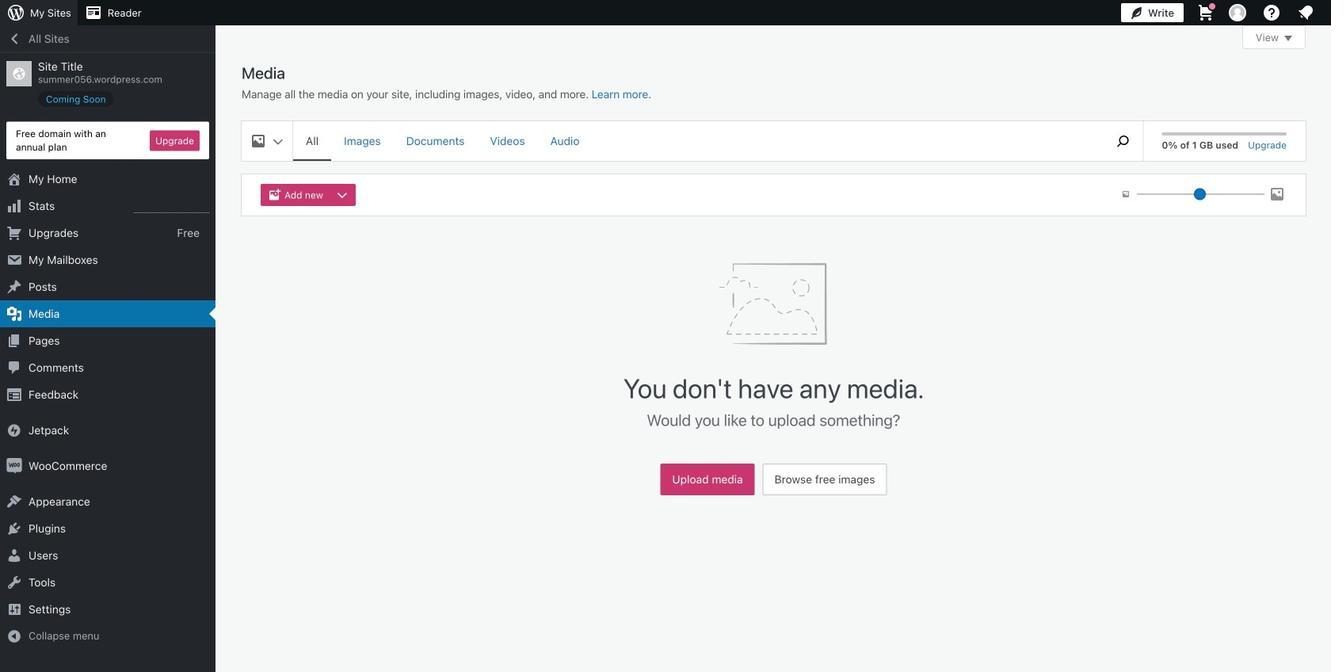Task type: locate. For each thing, give the bounding box(es) containing it.
1 vertical spatial img image
[[6, 458, 22, 474]]

None search field
[[1104, 121, 1143, 161]]

main content
[[242, 25, 1306, 503]]

list item
[[1325, 81, 1332, 155], [1325, 155, 1332, 230], [1325, 230, 1332, 288]]

0 vertical spatial img image
[[6, 423, 22, 438]]

group
[[261, 184, 362, 206]]

open search image
[[1104, 132, 1143, 151]]

my profile image
[[1230, 4, 1247, 21]]

menu
[[293, 121, 1096, 161]]

manage your notifications image
[[1297, 3, 1316, 22]]

my shopping cart image
[[1197, 3, 1216, 22]]

closed image
[[1285, 36, 1293, 41]]

img image
[[6, 423, 22, 438], [6, 458, 22, 474]]

None range field
[[1137, 187, 1265, 201]]

help image
[[1263, 3, 1282, 22]]



Task type: vqa. For each thing, say whether or not it's contained in the screenshot.
top img
yes



Task type: describe. For each thing, give the bounding box(es) containing it.
2 list item from the top
[[1325, 155, 1332, 230]]

3 list item from the top
[[1325, 230, 1332, 288]]

1 img image from the top
[[6, 423, 22, 438]]

highest hourly views 0 image
[[134, 203, 209, 213]]

2 img image from the top
[[6, 458, 22, 474]]

1 list item from the top
[[1325, 81, 1332, 155]]



